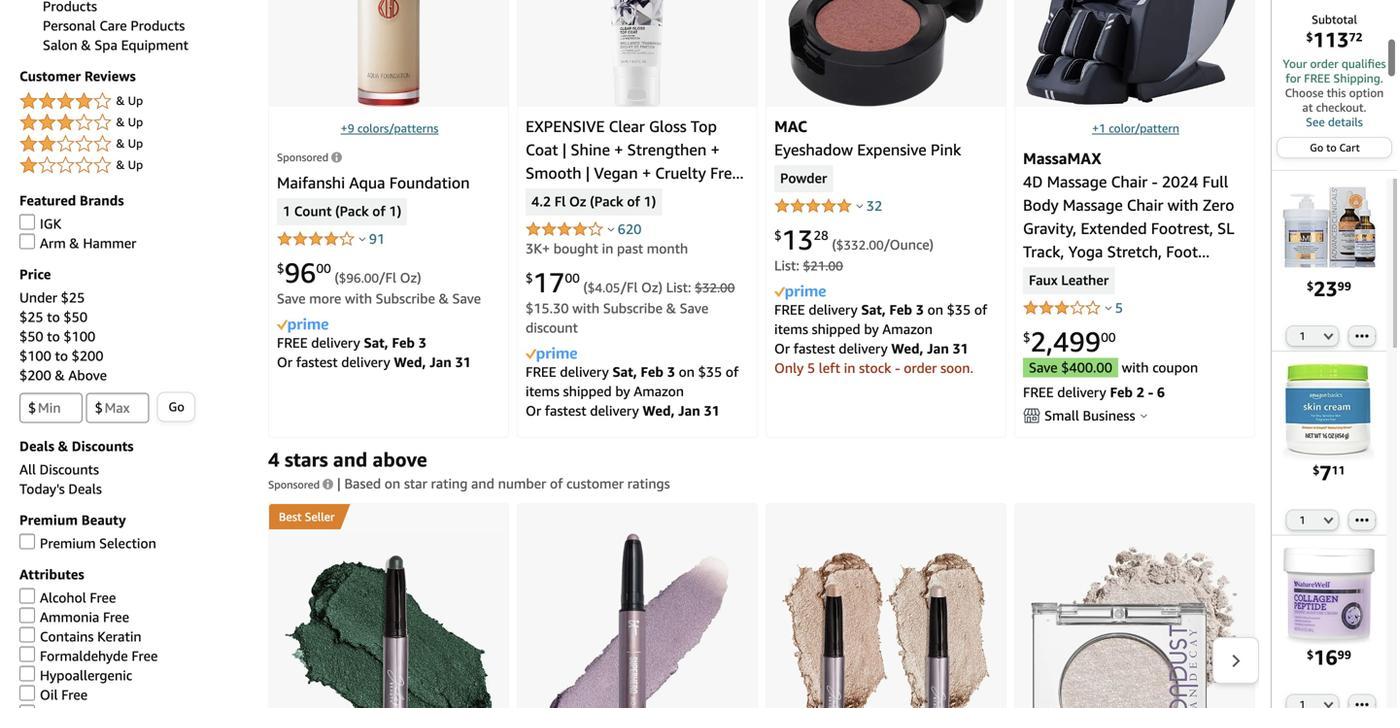 Task type: locate. For each thing, give the bounding box(es) containing it.
0 vertical spatial amazon
[[883, 321, 933, 337]]

sat, inside free delivery sat, feb 3 or fastest delivery wed, jan 31
[[364, 335, 389, 351]]

leather
[[1062, 272, 1109, 290]]

with inside massamax 4d massage chair - 2024 full body massage chair with zero gravity, extended footrest, sl track, yoga stretch, foot rollers, and heating comfort (black)
[[1168, 196, 1199, 214]]

free
[[710, 164, 740, 182], [90, 590, 116, 606], [103, 609, 129, 625], [132, 648, 158, 664], [61, 687, 88, 703]]

1 horizontal spatial /fl
[[620, 279, 638, 295]]

go to cart link
[[1278, 138, 1392, 157]]

1 horizontal spatial $100
[[64, 328, 95, 344]]

4d massage chair - 2024 full body massage chair with zero gravity, extended footrest, sl track, yoga stretch, foot rollers, and heating comfort (black) link
[[1023, 172, 1235, 307]]

2 horizontal spatial and
[[1079, 266, 1106, 284]]

fl
[[555, 193, 566, 211]]

stock
[[859, 360, 892, 376]]

1 vertical spatial sat,
[[364, 335, 389, 351]]

with down $96.00
[[345, 290, 372, 307]]

$ inside "$ 17 00 ( $4.05 /fl oz) list: $32.00 $15.30 with subscribe & save discount"
[[526, 271, 533, 286]]

( right 17
[[583, 279, 588, 295]]

1 horizontal spatial or fastest delivery wed, jan 31
[[775, 340, 969, 357]]

3 up from the top
[[128, 137, 143, 150]]

2 horizontal spatial or fastest delivery wed, jan 31 element
[[775, 340, 969, 357]]

1 vertical spatial and
[[333, 448, 368, 471]]

igk
[[40, 216, 61, 232]]

formaldehyde free
[[40, 648, 158, 664]]

0 vertical spatial massage
[[1047, 172, 1107, 191]]

free down keratin
[[132, 648, 158, 664]]

00 inside the $ 2,499 00
[[1101, 330, 1116, 345]]

$ 2,499 00
[[1023, 325, 1116, 358]]

3 stars & up element
[[19, 111, 249, 135]]

wed, inside free delivery sat, feb 3 or fastest delivery wed, jan 31
[[394, 354, 426, 370]]

1 horizontal spatial sat,
[[613, 364, 637, 380]]

track,
[[1023, 242, 1065, 261]]

featured brands
[[19, 192, 124, 208]]

amazon up ratings
[[634, 383, 684, 399]]

3 & up from the top
[[116, 137, 143, 150]]

subscribe
[[376, 290, 435, 307], [603, 300, 663, 316]]

1 horizontal spatial by
[[864, 321, 879, 337]]

checkbox image up attributes
[[19, 534, 35, 550]]

3 checkbox image from the top
[[19, 666, 35, 682]]

3 checkbox image from the top
[[19, 608, 35, 623]]

discounts down max text box
[[72, 438, 134, 454]]

00 inside "$ 17 00 ( $4.05 /fl oz) list: $32.00 $15.30 with subscribe & save discount"
[[565, 271, 580, 286]]

$50 to $100 link
[[19, 328, 95, 344]]

1) down 'maifanshi aqua foundation'
[[389, 203, 402, 221]]

$4.05
[[588, 280, 620, 295]]

2 up from the top
[[128, 115, 143, 129]]

31 inside free delivery sat, feb 3 or fastest delivery wed, jan 31
[[455, 354, 471, 370]]

free delivery sat, feb 3 for free delivery sat, feb 3 on $35 of items shipped by amazon element corresponding to or fastest delivery wed, jan 31 element to the middle amazon prime 'image'
[[526, 364, 679, 380]]

& up down 3 stars & up element
[[116, 137, 143, 150]]

+9
[[341, 121, 354, 135]]

amazon up stock
[[883, 321, 933, 337]]

by for the right or fastest delivery wed, jan 31 element's free delivery sat, feb 3 on $35 of items shipped by amazon element
[[864, 321, 879, 337]]

delivery
[[809, 302, 858, 318], [311, 335, 360, 351], [839, 340, 888, 357], [341, 354, 390, 370], [560, 364, 609, 380], [1058, 384, 1107, 400], [590, 403, 639, 419]]

1 horizontal spatial or
[[526, 403, 541, 419]]

or fastest delivery wed, jan 31 up ratings
[[526, 403, 720, 419]]

1 for 23
[[1300, 330, 1306, 342]]

1 vertical spatial chair
[[1127, 196, 1164, 214]]

checkbox image up "paba free" icon
[[19, 686, 35, 701]]

$ left $96.00
[[277, 261, 284, 276]]

4 up from the top
[[128, 158, 143, 171]]

$ 23 99
[[1307, 276, 1352, 301]]

|
[[562, 140, 567, 159], [586, 164, 590, 182], [745, 164, 749, 182], [337, 476, 341, 492]]

$50
[[64, 309, 88, 325], [19, 328, 43, 344]]

free delivery sat, feb 3 on $35 of items shipped by amazon element for or fastest delivery wed, jan 31 element to the middle
[[526, 364, 739, 399]]

- left 2024
[[1152, 172, 1158, 191]]

1 vertical spatial popover image
[[1106, 306, 1112, 310]]

& up for second & up link from the bottom of the page
[[116, 137, 143, 150]]

selection
[[99, 535, 156, 551]]

0 vertical spatial list:
[[775, 257, 800, 273]]

0 horizontal spatial or
[[277, 354, 293, 370]]

see
[[1306, 115, 1325, 129]]

4 checkbox image from the top
[[19, 627, 35, 643]]

checkbox image inside the formaldehyde free link
[[19, 647, 35, 662]]

99 inside $ 23 99
[[1338, 279, 1352, 293]]

amazon basics ultra moisturizing skin cream for dry &amp; sensitive skin, dermatologist tested, fragrance free, 16 ounce, 1 pound (pack of 1) (previously solimo) image
[[1281, 363, 1378, 461]]

1 checkbox image from the top
[[19, 214, 35, 230]]

( up the more
[[335, 270, 339, 286]]

$ inside $ 7 11
[[1313, 464, 1320, 477]]

premium selection
[[40, 535, 156, 551]]

- right stock
[[895, 360, 901, 376]]

massamax 4d massage chair - 2024 full body massage chair with zero gravity, extended footrest, sl track, yoga stretch, foo... image
[[1023, 0, 1247, 105]]

on down "$ 17 00 ( $4.05 /fl oz) list: $32.00 $15.30 with subscribe & save discount" at the top of the page
[[679, 364, 695, 380]]

free down $21.00
[[775, 302, 805, 318]]

free up 'choose'
[[1305, 71, 1331, 85]]

0 horizontal spatial (
[[335, 270, 339, 286]]

1 99 from the top
[[1338, 279, 1352, 293]]

checkbox image inside alcohol free link
[[19, 588, 35, 604]]

& up link down 3 stars & up element
[[19, 154, 249, 177]]

save down "$32.00"
[[680, 300, 709, 316]]

up down 3 stars & up element
[[128, 137, 143, 150]]

save inside "$ 17 00 ( $4.05 /fl oz) list: $32.00 $15.30 with subscribe & save discount"
[[680, 300, 709, 316]]

order left soon.
[[904, 360, 937, 376]]

1 horizontal spatial shipped
[[812, 321, 861, 337]]

shipped up 'left'
[[812, 321, 861, 337]]

0 vertical spatial items
[[775, 321, 808, 337]]

feb down "$ 96 00 ( $96.00 /fl oz) save more with subscribe & save"
[[392, 335, 415, 351]]

2 & up from the top
[[116, 115, 143, 129]]

sponsored ad - koh gen do maifanshi aqua foundation image
[[357, 0, 420, 107]]

2 vertical spatial sat,
[[613, 364, 637, 380]]

checkbox image inside contains keratin link
[[19, 627, 35, 643]]

deals up all at the bottom left of the page
[[19, 438, 54, 454]]

/fl inside "$ 17 00 ( $4.05 /fl oz) list: $32.00 $15.30 with subscribe & save discount"
[[620, 279, 638, 295]]

0 horizontal spatial popover image
[[359, 237, 366, 241]]

price
[[19, 266, 51, 282]]

$50 down "$25 to $50" link
[[19, 328, 43, 344]]

$ 16 99
[[1307, 645, 1352, 670]]

& down $100 to $200 link
[[55, 367, 65, 383]]

0 horizontal spatial in
[[602, 240, 614, 256]]

$ down advanced clinicals vitamin c body lotion + potent vitamin c serum 2pc bundle | face serum &amp; body cream brightening skin care set &amp; kits for wrinkles, dark spots, dry skin, &amp; uneven skin tone, 2-pack image
[[1307, 279, 1314, 293]]

sat, down "$ 17 00 ( $4.05 /fl oz) list: $32.00 $15.30 with subscribe & save discount" at the top of the page
[[613, 364, 637, 380]]

$25
[[61, 290, 85, 306], [19, 309, 43, 325]]

free inside the expensive clear gloss top coat | shine + strengthen + smooth | vegan + cruelty free | 4.2 oz
[[710, 164, 740, 182]]

oil
[[40, 687, 58, 703]]

16
[[1314, 645, 1338, 670]]

popover image
[[857, 204, 864, 208], [1106, 306, 1112, 310]]

checkbox image inside oil free link
[[19, 686, 35, 701]]

bought
[[554, 240, 599, 256]]

$ inside $ 23 99
[[1307, 279, 1314, 293]]

amazon for or fastest delivery wed, jan 31 element to the middle
[[634, 383, 684, 399]]

& inside under $25 $25 to $50 $50 to $100 $100 to $200 $200 & above
[[55, 367, 65, 383]]

more
[[309, 290, 341, 307]]

0 horizontal spatial sat,
[[364, 335, 389, 351]]

free down hypoallergenic link
[[61, 687, 88, 703]]

/fl inside "$ 96 00 ( $96.00 /fl oz) save more with subscribe & save"
[[379, 270, 397, 286]]

4 & up from the top
[[116, 158, 143, 171]]

on up soon.
[[928, 302, 944, 318]]

choose
[[1285, 86, 1324, 100]]

0 vertical spatial 3
[[916, 302, 924, 318]]

1 checkbox image from the top
[[19, 534, 35, 550]]

free for oil free
[[61, 687, 88, 703]]

dropdown image
[[1324, 701, 1334, 708]]

99 down nature well clinical collagen peptide intense moisture cream for face, neck, &amp; body, anti-aging cream that hydrates, plumps, restores moisture, and increases suppleness, 10 oz image
[[1338, 648, 1352, 662]]

& up down 4 stars & up element
[[116, 115, 143, 129]]

1 horizontal spatial 5
[[1115, 300, 1123, 316]]

0 vertical spatial $100
[[64, 328, 95, 344]]

2 vertical spatial 3
[[667, 364, 675, 380]]

personal
[[43, 17, 96, 33]]

or up the only
[[775, 340, 790, 357]]

0 vertical spatial sponsored
[[277, 151, 329, 164]]

and up based
[[333, 448, 368, 471]]

ammonia free
[[40, 609, 129, 625]]

massamax 4d massage chair - 2024 full body massage chair with zero gravity, extended footrest, sl track, yoga stretch, foot rollers, and heating comfort (black)
[[1023, 149, 1235, 307]]

of right the number
[[550, 476, 563, 492]]

0 horizontal spatial $100
[[19, 348, 51, 364]]

1 vertical spatial 99
[[1338, 648, 1352, 662]]

up down 4 stars & up element
[[128, 115, 143, 129]]

and right rating
[[471, 476, 495, 492]]

+1 color/pattern
[[1092, 121, 1180, 135]]

1 count (pack of 1)
[[283, 203, 402, 221]]

or fastest delivery wed, jan 31 element
[[775, 340, 969, 357], [277, 354, 471, 370], [526, 403, 720, 419]]

up
[[128, 94, 143, 107], [128, 115, 143, 129], [128, 137, 143, 150], [128, 158, 143, 171]]

free inside 'link'
[[103, 609, 129, 625]]

(pack down vegan
[[590, 193, 624, 211]]

0 horizontal spatial oz)
[[400, 270, 421, 286]]

/fl down 91 link
[[379, 270, 397, 286]]

1 horizontal spatial $200
[[72, 348, 103, 364]]

best seller list
[[264, 503, 1398, 708]]

$25 down under on the top left
[[19, 309, 43, 325]]

2 vertical spatial popover image
[[1141, 413, 1148, 418]]

$ down 3k+
[[526, 271, 533, 286]]

$ down (black) in the top of the page
[[1023, 330, 1031, 345]]

5 checkbox image from the top
[[19, 647, 35, 662]]

1 horizontal spatial 3
[[667, 364, 675, 380]]

0 vertical spatial on
[[928, 302, 944, 318]]

dropdown image down $ 7 11 at the right bottom of the page
[[1324, 517, 1334, 524]]

2 vertical spatial checkbox image
[[19, 666, 35, 682]]

1 vertical spatial by
[[615, 383, 630, 399]]

$ inside "$ 96 00 ( $96.00 /fl oz) save more with subscribe & save"
[[277, 261, 284, 276]]

free up small
[[1023, 384, 1054, 400]]

/fl down past
[[620, 279, 638, 295]]

popover image for 620
[[608, 227, 615, 232]]

body
[[1023, 196, 1059, 214]]

0 horizontal spatial 00
[[316, 261, 331, 276]]

1 vertical spatial free delivery sat, feb 3 on $35 of items shipped by amazon element
[[526, 364, 739, 399]]

1 horizontal spatial and
[[471, 476, 495, 492]]

by for free delivery sat, feb 3 on $35 of items shipped by amazon element corresponding to or fastest delivery wed, jan 31 element to the middle
[[615, 383, 630, 399]]

ratings
[[628, 476, 670, 492]]

2 dropdown image from the top
[[1324, 517, 1334, 524]]

00 inside "$ 96 00 ( $96.00 /fl oz) save more with subscribe & save"
[[316, 261, 331, 276]]

yoga
[[1069, 242, 1103, 261]]

3k+ bought in past month
[[526, 240, 688, 256]]

$200 & above link
[[19, 367, 107, 383]]

0 vertical spatial dropdown image
[[1324, 332, 1334, 340]]

dropdown image
[[1324, 332, 1334, 340], [1324, 517, 1334, 524]]

all
[[19, 462, 36, 478]]

1 for 7
[[1300, 514, 1306, 527]]

footrest,
[[1151, 219, 1214, 238]]

0 horizontal spatial subscribe
[[376, 290, 435, 307]]

Go submit
[[158, 393, 194, 421]]

1 vertical spatial 5
[[808, 360, 815, 376]]

$ inside $ 16 99
[[1307, 648, 1314, 662]]

dropdown image for 23
[[1324, 332, 1334, 340]]

on for or fastest delivery wed, jan 31 element to the middle
[[679, 364, 695, 380]]

checkbox image for contains keratin
[[19, 627, 35, 643]]

1 vertical spatial dropdown image
[[1324, 517, 1334, 524]]

28
[[814, 228, 829, 243]]

premium down today's
[[19, 512, 78, 528]]

left
[[819, 360, 841, 376]]

0 horizontal spatial deals
[[19, 438, 54, 454]]

0 horizontal spatial amazon
[[634, 383, 684, 399]]

2 horizontal spatial amazon prime image
[[775, 285, 826, 300]]

0 vertical spatial $50
[[64, 309, 88, 325]]

deals & discounts all discounts today's deals
[[19, 438, 134, 497]]

$21.00
[[803, 258, 843, 273]]

or fastest delivery wed, jan 31
[[775, 340, 969, 357], [526, 403, 720, 419]]

view next items image
[[1231, 654, 1242, 668]]

coupon
[[1153, 359, 1199, 376]]

/fl for 17
[[620, 279, 638, 295]]

cruelty
[[655, 164, 706, 182]]

1 left count
[[283, 203, 291, 221]]

2 99 from the top
[[1338, 648, 1352, 662]]

checkbox image for ammonia free
[[19, 608, 35, 623]]

0 vertical spatial deals
[[19, 438, 54, 454]]

0 vertical spatial 1
[[283, 203, 291, 221]]

checkbox image left igk
[[19, 214, 35, 230]]

rating
[[431, 476, 468, 492]]

& inside the personal care products salon & spa equipment
[[81, 37, 91, 53]]

( inside $ 13 28 ( $332.00 /ounce) list: $21.00
[[832, 237, 837, 253]]

0 vertical spatial amazon prime image
[[775, 285, 826, 300]]

$ inside the $ 2,499 00
[[1023, 330, 1031, 345]]

1 horizontal spatial popover image
[[608, 227, 615, 232]]

1 vertical spatial list:
[[666, 279, 691, 295]]

0 vertical spatial -
[[1152, 172, 1158, 191]]

details
[[1328, 115, 1363, 129]]

salon
[[43, 37, 77, 53]]

+1
[[1092, 121, 1106, 135]]

up for 3 stars & up element
[[128, 115, 143, 129]]

(black)
[[1023, 289, 1071, 307]]

( inside "$ 96 00 ( $96.00 /fl oz) save more with subscribe & save"
[[335, 270, 339, 286]]

$ 17 00 ( $4.05 /fl oz) list: $32.00 $15.30 with subscribe & save discount
[[526, 266, 735, 336]]

expensive clear gloss top coat | shine + strengthen + smooth | vegan + cruelty free | 4.2 oz link
[[526, 117, 749, 205]]

1 vertical spatial free delivery sat, feb 3
[[526, 364, 679, 380]]

1 horizontal spatial 00
[[565, 271, 580, 286]]

checkbox image up "paba free" icon
[[19, 666, 35, 682]]

feb inside free delivery sat, feb 3 or fastest delivery wed, jan 31
[[392, 335, 415, 351]]

& inside "$ 17 00 ( $4.05 /fl oz) list: $32.00 $15.30 with subscribe & save discount"
[[666, 300, 676, 316]]

free inside free delivery sat, feb 3 or fastest delivery wed, jan 31
[[277, 335, 308, 351]]

2 horizontal spatial wed,
[[892, 340, 924, 357]]

2 checkbox image from the top
[[19, 234, 35, 249]]

order
[[1311, 57, 1339, 70], [904, 360, 937, 376]]

0 vertical spatial premium
[[19, 512, 78, 528]]

0 horizontal spatial amazon prime image
[[277, 318, 328, 333]]

0 horizontal spatial 5
[[808, 360, 815, 376]]

massage down 'massamax' at top
[[1047, 172, 1107, 191]]

seller
[[305, 510, 335, 524]]

or fastest delivery wed, jan 31 element up ratings
[[526, 403, 720, 419]]

& up down 2 stars & up element
[[116, 158, 143, 171]]

0 horizontal spatial /fl
[[379, 270, 397, 286]]

best seller group
[[269, 504, 341, 530]]

2
[[1137, 384, 1145, 400]]

0 horizontal spatial wed,
[[394, 354, 426, 370]]

items up the only
[[775, 321, 808, 337]]

2 horizontal spatial sat,
[[861, 302, 886, 318]]

sponsored
[[277, 151, 329, 164], [268, 478, 320, 491]]

$200 down $100 to $200 link
[[19, 367, 51, 383]]

3 inside free delivery sat, feb 3 or fastest delivery wed, jan 31
[[419, 335, 427, 351]]

checkbox image inside premium selection link
[[19, 534, 35, 550]]

1 vertical spatial order
[[904, 360, 937, 376]]

and inside massamax 4d massage chair - 2024 full body massage chair with zero gravity, extended footrest, sl track, yoga stretch, foot rollers, and heating comfort (black)
[[1079, 266, 1106, 284]]

2 horizontal spatial 3
[[916, 302, 924, 318]]

1 horizontal spatial free delivery sat, feb 3 on $35 of items shipped by amazon element
[[775, 302, 988, 337]]

premium beauty
[[19, 512, 126, 528]]

mac eyeshadow expensive pink image
[[788, 0, 984, 107]]

amazon prime image
[[775, 285, 826, 300], [277, 318, 328, 333], [526, 348, 577, 362]]

fastest down free delivery sat, feb 3 element
[[296, 354, 338, 370]]

2 checkbox image from the top
[[19, 588, 35, 604]]

1 horizontal spatial free delivery sat, feb 3
[[775, 302, 928, 318]]

free delivery sat, feb 3 on $35 of items shipped by amazon element
[[775, 302, 988, 337], [526, 364, 739, 399]]

$ for 7
[[1313, 464, 1320, 477]]

99 inside $ 16 99
[[1338, 648, 1352, 662]]

1 & up from the top
[[116, 94, 143, 107]]

premium for premium selection
[[40, 535, 96, 551]]

dropdown image for 7
[[1324, 517, 1334, 524]]

checkbox image left ammonia
[[19, 608, 35, 623]]

oz) inside "$ 96 00 ( $96.00 /fl oz) save more with subscribe & save"
[[400, 270, 421, 286]]

and
[[1079, 266, 1106, 284], [333, 448, 368, 471], [471, 476, 495, 492]]

sat, for free delivery sat, feb 3 on $35 of items shipped by amazon element corresponding to or fastest delivery wed, jan 31 element to the middle amazon prime 'image'
[[613, 364, 637, 380]]

1 dropdown image from the top
[[1324, 332, 1334, 340]]

$ for 23
[[1307, 279, 1314, 293]]

wed, up ratings
[[643, 403, 675, 419]]

sat, up the only 5 left in stock - order soon.
[[861, 302, 886, 318]]

today's deals link
[[19, 481, 102, 497]]

2,499
[[1031, 325, 1101, 358]]

checkbox image inside igk link
[[19, 214, 35, 230]]

free delivery feb 2 - 6 element
[[1023, 384, 1165, 400]]

to left cart
[[1327, 141, 1337, 154]]

0 vertical spatial go
[[1310, 141, 1324, 154]]

subscribe inside "$ 17 00 ( $4.05 /fl oz) list: $32.00 $15.30 with subscribe & save discount"
[[603, 300, 663, 316]]

sat, for amazon prime 'image' for the right or fastest delivery wed, jan 31 element's free delivery sat, feb 3 on $35 of items shipped by amazon element
[[861, 302, 886, 318]]

1 up nature well clinical collagen peptide intense moisture cream for face, neck, &amp; body, anti-aging cream that hydrates, plumps, restores moisture, and increases suppleness, 10 oz image
[[1300, 514, 1306, 527]]

620
[[618, 221, 642, 237]]

free up keratin
[[103, 609, 129, 625]]

1 horizontal spatial on $35 of items shipped by amazon
[[775, 302, 988, 337]]

on $35 of items shipped by amazon down "$ 17 00 ( $4.05 /fl oz) list: $32.00 $15.30 with subscribe & save discount" at the top of the page
[[526, 364, 739, 399]]

small business
[[1045, 408, 1136, 424]]

0 vertical spatial by
[[864, 321, 879, 337]]

$ 13 28 ( $332.00 /ounce) list: $21.00
[[775, 223, 934, 273]]

$ for 2,499
[[1023, 330, 1031, 345]]

oz) inside "$ 17 00 ( $4.05 /fl oz) list: $32.00 $15.30 with subscribe & save discount"
[[641, 279, 663, 295]]

go for go
[[168, 399, 185, 414]]

free delivery sat, feb 3
[[775, 302, 928, 318], [526, 364, 679, 380]]

1 horizontal spatial jan
[[679, 403, 701, 419]]

wed, down free delivery sat, feb 3 element
[[394, 354, 426, 370]]

in right 'left'
[[844, 360, 856, 376]]

subscribe down $96.00
[[376, 290, 435, 307]]

0 horizontal spatial popover image
[[857, 204, 864, 208]]

72
[[1349, 30, 1363, 44]]

1 vertical spatial amazon
[[634, 383, 684, 399]]

1 star & up element
[[19, 154, 249, 177]]

under
[[19, 290, 57, 306]]

popover image
[[608, 227, 615, 232], [359, 237, 366, 241], [1141, 413, 1148, 418]]

with down $4.05
[[573, 300, 600, 316]]

6 checkbox image from the top
[[19, 686, 35, 701]]

fastest up 'left'
[[794, 340, 835, 357]]

1 vertical spatial 3
[[419, 335, 427, 351]]

jan inside free delivery sat, feb 3 or fastest delivery wed, jan 31
[[430, 354, 452, 370]]

99 for 23
[[1338, 279, 1352, 293]]

oz) down the "month"
[[641, 279, 663, 295]]

& up for fourth & up link
[[116, 158, 143, 171]]

- inside massamax 4d massage chair - 2024 full body massage chair with zero gravity, extended footrest, sl track, yoga stretch, foot rollers, and heating comfort (black)
[[1152, 172, 1158, 191]]

with inside "$ 96 00 ( $96.00 /fl oz) save more with subscribe & save"
[[345, 290, 372, 307]]

& up link down 4 stars & up element
[[19, 133, 249, 156]]

1) down cruelty at the top of the page
[[644, 193, 656, 211]]

0 horizontal spatial 3
[[419, 335, 427, 351]]

with up the 2
[[1122, 359, 1149, 376]]

00 up the more
[[316, 261, 331, 276]]

igk expensive clear gloss top coat | shine + strengthen + smooth | vegan + cruelty free | 4.2 oz image
[[601, 0, 674, 107]]

list:
[[775, 257, 800, 273], [666, 279, 691, 295]]

$ down nature well clinical collagen peptide intense moisture cream for face, neck, &amp; body, anti-aging cream that hydrates, plumps, restores moisture, and increases suppleness, 10 oz image
[[1307, 648, 1314, 662]]

&
[[81, 37, 91, 53], [116, 94, 125, 107], [116, 115, 125, 129], [116, 137, 125, 150], [116, 158, 125, 171], [69, 235, 79, 251], [439, 290, 449, 307], [666, 300, 676, 316], [55, 367, 65, 383], [58, 438, 68, 454]]

00 for 17
[[565, 271, 580, 286]]

checkbox image inside hypoallergenic link
[[19, 666, 35, 682]]

0 vertical spatial and
[[1079, 266, 1106, 284]]

0 horizontal spatial go
[[168, 399, 185, 414]]

1 horizontal spatial $35
[[947, 302, 971, 318]]

1 vertical spatial amazon prime image
[[277, 318, 328, 333]]

00 up save $400.00 with coupon
[[1101, 330, 1116, 345]]

amazon prime image for free delivery sat, feb 3 element
[[277, 318, 328, 333]]

or fastest delivery wed, jan 31 element up the only 5 left in stock - order soon.
[[775, 340, 969, 357]]

( inside "$ 17 00 ( $4.05 /fl oz) list: $32.00 $15.30 with subscribe & save discount"
[[583, 279, 588, 295]]

sponsored down stars
[[268, 478, 320, 491]]

feb
[[890, 302, 913, 318], [392, 335, 415, 351], [641, 364, 664, 380], [1110, 384, 1133, 400]]

0 horizontal spatial $50
[[19, 328, 43, 344]]

fastest inside free delivery sat, feb 3 or fastest delivery wed, jan 31
[[296, 354, 338, 370]]

(
[[832, 237, 837, 253], [335, 270, 339, 286], [583, 279, 588, 295]]

& inside "$ 96 00 ( $96.00 /fl oz) save more with subscribe & save"
[[439, 290, 449, 307]]

fastest up customer
[[545, 403, 587, 419]]

1 up from the top
[[128, 94, 143, 107]]

& down the "month"
[[666, 300, 676, 316]]

$96.00
[[339, 271, 379, 286]]

(pack
[[590, 193, 624, 211], [335, 203, 369, 221]]

maifanshi aqua foundation
[[277, 173, 470, 192]]

on $35 of items shipped by amazon for or fastest delivery wed, jan 31 element to the middle
[[526, 364, 739, 399]]

1 horizontal spatial list:
[[775, 257, 800, 273]]

checkbox image
[[19, 214, 35, 230], [19, 234, 35, 249], [19, 666, 35, 682]]

& up link down reviews on the top of page
[[19, 90, 249, 113]]

amazon prime image for the right or fastest delivery wed, jan 31 element's free delivery sat, feb 3 on $35 of items shipped by amazon element
[[775, 285, 826, 300]]

arm
[[40, 235, 66, 251]]

popover image left 32
[[857, 204, 864, 208]]

with up footrest,
[[1168, 196, 1199, 214]]

oz down smooth
[[552, 187, 571, 205]]

best
[[279, 510, 302, 524]]

1 horizontal spatial amazon
[[883, 321, 933, 337]]

1 horizontal spatial amazon prime image
[[526, 348, 577, 362]]

list: down 13
[[775, 257, 800, 273]]

contains
[[40, 629, 94, 645]]

popover image for 5
[[1106, 306, 1112, 310]]

subscribe down $4.05
[[603, 300, 663, 316]]

2 horizontal spatial 00
[[1101, 330, 1116, 345]]

checkbox image inside ammonia free 'link'
[[19, 608, 35, 623]]

3 & up link from the top
[[19, 133, 249, 156]]

1 vertical spatial $50
[[19, 328, 43, 344]]

$ inside $ 13 28 ( $332.00 /ounce) list: $21.00
[[775, 228, 782, 243]]

paba free element
[[19, 705, 40, 708]]

2 & up link from the top
[[19, 111, 249, 135]]

0 vertical spatial free delivery sat, feb 3
[[775, 302, 928, 318]]

3 for the right or fastest delivery wed, jan 31 element
[[916, 302, 924, 318]]

2 vertical spatial -
[[1148, 384, 1154, 400]]

1 horizontal spatial fastest
[[545, 403, 587, 419]]

0 horizontal spatial $35
[[698, 364, 722, 380]]

checkbox image
[[19, 534, 35, 550], [19, 588, 35, 604], [19, 608, 35, 623], [19, 627, 35, 643], [19, 647, 35, 662], [19, 686, 35, 701]]

your order qualifies for free shipping. choose this option at checkout. see details
[[1283, 57, 1386, 129]]

checkbox image inside arm & hammer link
[[19, 234, 35, 249]]

4 & up link from the top
[[19, 154, 249, 177]]



Task type: describe. For each thing, give the bounding box(es) containing it.
oz inside the expensive clear gloss top coat | shine + strengthen + smooth | vegan + cruelty free | 4.2 oz
[[552, 187, 571, 205]]

$ for 96
[[277, 261, 284, 276]]

advanced clinicals vitamin c body lotion + potent vitamin c serum 2pc bundle | face serum &amp; body cream brightening skin care set &amp; kits for wrinkles, dark spots, dry skin, &amp; uneven skin tone, 2-pack image
[[1281, 179, 1378, 276]]

delivery up small business
[[1058, 384, 1107, 400]]

premium for premium beauty
[[19, 512, 78, 528]]

1 vertical spatial $100
[[19, 348, 51, 364]]

personal care products link
[[43, 17, 185, 33]]

checkbox image for hypoallergenic
[[19, 666, 35, 682]]

checkbox image for igk
[[19, 214, 35, 230]]

6
[[1157, 384, 1165, 400]]

feb left the 2
[[1110, 384, 1133, 400]]

or inside free delivery sat, feb 3 or fastest delivery wed, jan 31
[[277, 354, 293, 370]]

1 vertical spatial items
[[526, 383, 560, 399]]

shipped for or fastest delivery wed, jan 31 element to the middle
[[563, 383, 612, 399]]

17
[[533, 266, 565, 299]]

oz) for 17
[[641, 279, 663, 295]]

to down under $25 link
[[47, 309, 60, 325]]

attributes
[[19, 567, 84, 583]]

1 vertical spatial -
[[895, 360, 901, 376]]

subtotal $ 113 72
[[1307, 13, 1363, 52]]

sponsored ad - julep eyeshadow 101 crème to powder waterproof eyeshadow stick duo, champagne shimmer and pearl shimmer image
[[782, 552, 990, 708]]

1 horizontal spatial 31
[[704, 403, 720, 419]]

shipping.
[[1334, 71, 1384, 85]]

2 horizontal spatial jan
[[927, 340, 949, 357]]

amazon prime image for free delivery sat, feb 3 on $35 of items shipped by amazon element corresponding to or fastest delivery wed, jan 31 element to the middle
[[526, 348, 577, 362]]

checkbox image for arm & hammer
[[19, 234, 35, 249]]

of up 620 link
[[627, 193, 640, 211]]

feb up stock
[[890, 302, 913, 318]]

list: inside $ 13 28 ( $332.00 /ounce) list: $21.00
[[775, 257, 800, 273]]

heating
[[1110, 266, 1166, 284]]

2 horizontal spatial 31
[[953, 340, 969, 357]]

equipment
[[121, 37, 188, 53]]

0 horizontal spatial $25
[[19, 309, 43, 325]]

save left $15.30
[[452, 290, 481, 307]]

vegan
[[594, 164, 638, 182]]

comfort
[[1170, 266, 1229, 284]]

delivery down the more
[[311, 335, 360, 351]]

spa
[[95, 37, 118, 53]]

oz right fl
[[570, 193, 587, 211]]

arm & hammer
[[40, 235, 136, 251]]

+9 colors/patterns
[[341, 121, 439, 135]]

checkbox image for formaldehyde free
[[19, 647, 35, 662]]

$ down above
[[95, 400, 103, 416]]

eyeshadow expensive pink link
[[775, 140, 962, 159]]

to down "$25 to $50" link
[[47, 328, 60, 344]]

alcohol free link
[[19, 588, 116, 606]]

this
[[1327, 86, 1346, 100]]

to up $200 & above link
[[55, 348, 68, 364]]

1 vertical spatial sponsored
[[268, 478, 320, 491]]

$ for 16
[[1307, 648, 1314, 662]]

$25 to $50 link
[[19, 309, 88, 325]]

sl
[[1218, 219, 1235, 238]]

1 & up link from the top
[[19, 90, 249, 113]]

3 for or fastest delivery wed, jan 31 element to the middle
[[667, 364, 675, 380]]

1 vertical spatial massage
[[1063, 196, 1123, 214]]

$ for 17
[[526, 271, 533, 286]]

go to cart
[[1310, 141, 1360, 154]]

ammonia
[[40, 609, 99, 625]]

list: inside "$ 17 00 ( $4.05 /fl oz) list: $32.00 $15.30 with subscribe & save discount"
[[666, 279, 691, 295]]

0 vertical spatial discounts
[[72, 438, 134, 454]]

& right arm
[[69, 235, 79, 251]]

0 horizontal spatial or fastest delivery wed, jan 31
[[526, 403, 720, 419]]

oil free link
[[19, 686, 88, 703]]

oz) for 96
[[400, 270, 421, 286]]

option
[[1350, 86, 1384, 100]]

free for ammonia free
[[103, 609, 129, 625]]

0 vertical spatial chair
[[1111, 172, 1148, 191]]

based
[[344, 476, 381, 492]]

free delivery sat, feb 3 on $35 of items shipped by amazon element for the right or fastest delivery wed, jan 31 element
[[775, 302, 988, 337]]

discount
[[526, 320, 578, 336]]

massamax
[[1023, 149, 1102, 168]]

( for 17
[[583, 279, 588, 295]]

2 horizontal spatial fastest
[[794, 340, 835, 357]]

1 horizontal spatial (pack
[[590, 193, 624, 211]]

& down 2 stars & up element
[[116, 158, 125, 171]]

0 vertical spatial in
[[602, 240, 614, 256]]

0 horizontal spatial or fastest delivery wed, jan 31 element
[[277, 354, 471, 370]]

$35 for the right or fastest delivery wed, jan 31 element's free delivery sat, feb 3 on $35 of items shipped by amazon element
[[947, 302, 971, 318]]

1 horizontal spatial or fastest delivery wed, jan 31 element
[[526, 403, 720, 419]]

0 vertical spatial $200
[[72, 348, 103, 364]]

( for 13
[[832, 237, 837, 253]]

Max text field
[[86, 393, 149, 423]]

delivery down $21.00
[[809, 302, 858, 318]]

| right coat
[[562, 140, 567, 159]]

91
[[369, 231, 385, 247]]

0 vertical spatial $25
[[61, 290, 85, 306]]

1 vertical spatial discounts
[[39, 462, 99, 478]]

$15.30
[[526, 300, 569, 316]]

aqua
[[349, 173, 385, 192]]

featured
[[19, 192, 76, 208]]

faux leather
[[1029, 272, 1109, 290]]

$32.00
[[695, 280, 735, 295]]

+9 colors/patterns link
[[341, 121, 439, 135]]

sponsored ad - it cosmetics superhero no-tug waterproof eyeshadow stick - longwear blendable cream with built-in primer su... image
[[546, 533, 729, 708]]

see details link
[[1282, 115, 1388, 129]]

paba free image
[[19, 705, 35, 708]]

$332.00
[[837, 238, 884, 253]]

nature well clinical collagen peptide intense moisture cream for face, neck, &amp; body, anti-aging cream that hydrates, plumps, restores moisture, and increases suppleness, 10 oz image
[[1281, 548, 1378, 645]]

1 vertical spatial in
[[844, 360, 856, 376]]

& inside deals & discounts all discounts today's deals
[[58, 438, 68, 454]]

shine
[[571, 140, 610, 159]]

view sponsored information or leave ad feedback element
[[268, 473, 337, 496]]

& down 4 stars & up element
[[116, 115, 125, 129]]

620 link
[[618, 221, 642, 237]]

1 horizontal spatial +
[[642, 164, 651, 182]]

month
[[647, 240, 688, 256]]

mac eyeshadow expensive pink
[[775, 117, 962, 159]]

free inside your order qualifies for free shipping. choose this option at checkout. see details
[[1305, 71, 1331, 85]]

hypoallergenic
[[40, 668, 132, 684]]

popover image for 32
[[857, 204, 864, 208]]

- for massamax
[[1152, 172, 1158, 191]]

clear
[[609, 117, 645, 135]]

above
[[68, 367, 107, 383]]

star
[[404, 476, 427, 492]]

care
[[99, 17, 127, 33]]

2 stars & up element
[[19, 133, 249, 156]]

amazon for the right or fastest delivery wed, jan 31 element
[[883, 321, 933, 337]]

checkbox image for oil free
[[19, 686, 35, 701]]

with inside "$ 17 00 ( $4.05 /fl oz) list: $32.00 $15.30 with subscribe & save discount"
[[573, 300, 600, 316]]

free delivery sat, feb 3 element
[[277, 335, 427, 351]]

0 horizontal spatial and
[[333, 448, 368, 471]]

| left based
[[337, 476, 341, 492]]

1 horizontal spatial $50
[[64, 309, 88, 325]]

small
[[1045, 408, 1080, 424]]

order inside your order qualifies for free shipping. choose this option at checkout. see details
[[1311, 57, 1339, 70]]

4 stars & up element
[[19, 90, 249, 113]]

personal care products salon & spa equipment
[[43, 17, 188, 53]]

for
[[1286, 71, 1301, 85]]

beauty
[[81, 512, 126, 528]]

2 vertical spatial on
[[385, 476, 401, 492]]

0 vertical spatial 5
[[1115, 300, 1123, 316]]

powder
[[780, 170, 827, 187]]

strengthen
[[628, 140, 707, 159]]

soon.
[[941, 360, 974, 376]]

small business button
[[1023, 406, 1247, 426]]

/fl for 96
[[379, 270, 397, 286]]

popover image for 91
[[359, 237, 366, 241]]

alcohol free
[[40, 590, 116, 606]]

2 horizontal spatial or
[[775, 340, 790, 357]]

4
[[268, 448, 280, 471]]

of left (black) in the top of the page
[[975, 302, 988, 318]]

products
[[131, 17, 185, 33]]

delivery up the only 5 left in stock - order soon.
[[839, 340, 888, 357]]

& up for first & up link from the top of the page
[[116, 94, 143, 107]]

stars
[[285, 448, 328, 471]]

save down 2,499
[[1029, 359, 1058, 376]]

$ down $200 & above link
[[28, 400, 36, 416]]

1 vertical spatial $200
[[19, 367, 51, 383]]

foot
[[1166, 242, 1198, 261]]

delivery down discount
[[560, 364, 609, 380]]

of up 91 link
[[372, 203, 386, 221]]

| down shine
[[586, 164, 590, 182]]

Min text field
[[19, 393, 83, 423]]

$ for 13
[[775, 228, 782, 243]]

free delivery sat, feb 3 for amazon prime 'image' for the right or fastest delivery wed, jan 31 element's free delivery sat, feb 3 on $35 of items shipped by amazon element
[[775, 302, 928, 318]]

save down 96 in the top of the page
[[277, 290, 306, 307]]

| left powder
[[745, 164, 749, 182]]

checkbox image for premium selection
[[19, 534, 35, 550]]

of left the only
[[726, 364, 739, 380]]

on $35 of items shipped by amazon for the right or fastest delivery wed, jan 31 element
[[775, 302, 988, 337]]

delivery up customer
[[590, 403, 639, 419]]

& down 3 stars & up element
[[116, 137, 125, 150]]

free for alcohol free
[[90, 590, 116, 606]]

hammer
[[83, 235, 136, 251]]

$35 for free delivery sat, feb 3 on $35 of items shipped by amazon element corresponding to or fastest delivery wed, jan 31 element to the middle
[[698, 364, 722, 380]]

$ inside subtotal $ 113 72
[[1307, 30, 1313, 44]]

sponsored ad - julep eyeshadow 101 crème to powder waterproof eyeshadow stick, evergreen shimmer image
[[285, 556, 493, 708]]

sponsored ad - urban decay 24/7 moondust eyeshadow compact - long-lasting shimmery eye makeup and highlight - up to 16 hou... image
[[1031, 547, 1239, 708]]

brands
[[80, 192, 124, 208]]

formaldehyde
[[40, 648, 128, 664]]

rollers,
[[1023, 266, 1075, 284]]

& up for second & up link from the top of the page
[[116, 115, 143, 129]]

gravity,
[[1023, 219, 1077, 238]]

96
[[284, 256, 316, 289]]

- for free
[[1148, 384, 1154, 400]]

2 horizontal spatial +
[[711, 140, 720, 159]]

0 horizontal spatial (pack
[[335, 203, 369, 221]]

+1 color/pattern link
[[1092, 121, 1180, 135]]

0 vertical spatial or fastest delivery wed, jan 31
[[775, 340, 969, 357]]

1 horizontal spatial wed,
[[643, 403, 675, 419]]

1 vertical spatial deals
[[68, 481, 102, 497]]

maifanshi aqua foundation link
[[277, 173, 470, 192]]

go for go to cart
[[1310, 141, 1324, 154]]

only 5 left in stock - order soon.
[[775, 360, 974, 376]]

past
[[617, 240, 643, 256]]

hypoallergenic link
[[19, 666, 132, 684]]

popover image inside small business button
[[1141, 413, 1148, 418]]

shipped for the right or fastest delivery wed, jan 31 element
[[812, 321, 861, 337]]

99 for 16
[[1338, 648, 1352, 662]]

best seller
[[279, 510, 335, 524]]

up for 1 star & up element
[[128, 158, 143, 171]]

smooth
[[526, 164, 582, 182]]

1 horizontal spatial 1)
[[644, 193, 656, 211]]

5 link
[[1115, 300, 1123, 316]]

on for the right or fastest delivery wed, jan 31 element
[[928, 302, 944, 318]]

feb down "$ 17 00 ( $4.05 /fl oz) list: $32.00 $15.30 with subscribe & save discount" at the top of the page
[[641, 364, 664, 380]]

4.2 inside the expensive clear gloss top coat | shine + strengthen + smooth | vegan + cruelty free | 4.2 oz
[[526, 187, 548, 205]]

4d
[[1023, 172, 1043, 191]]

checkbox image for alcohol free
[[19, 588, 35, 604]]

00 for 96
[[316, 261, 331, 276]]

up for 2 stars & up element
[[128, 137, 143, 150]]

0 horizontal spatial +
[[614, 140, 623, 159]]

free for formaldehyde free
[[132, 648, 158, 664]]

free delivery feb 2 - 6
[[1023, 384, 1165, 400]]

& up 3 stars & up element
[[116, 94, 125, 107]]

up for 4 stars & up element
[[128, 94, 143, 107]]

( for 96
[[335, 270, 339, 286]]

coat
[[526, 140, 558, 159]]

all discounts link
[[19, 462, 99, 478]]

reviews
[[84, 68, 136, 84]]

0 horizontal spatial 1)
[[389, 203, 402, 221]]

delivery down free delivery sat, feb 3 element
[[341, 354, 390, 370]]

at
[[1303, 101, 1313, 114]]

subscribe inside "$ 96 00 ( $96.00 /fl oz) save more with subscribe & save"
[[376, 290, 435, 307]]

under $25 link
[[19, 290, 85, 306]]

free down discount
[[526, 364, 557, 380]]



Task type: vqa. For each thing, say whether or not it's contained in the screenshot.
Amazon Basics "LINK"
no



